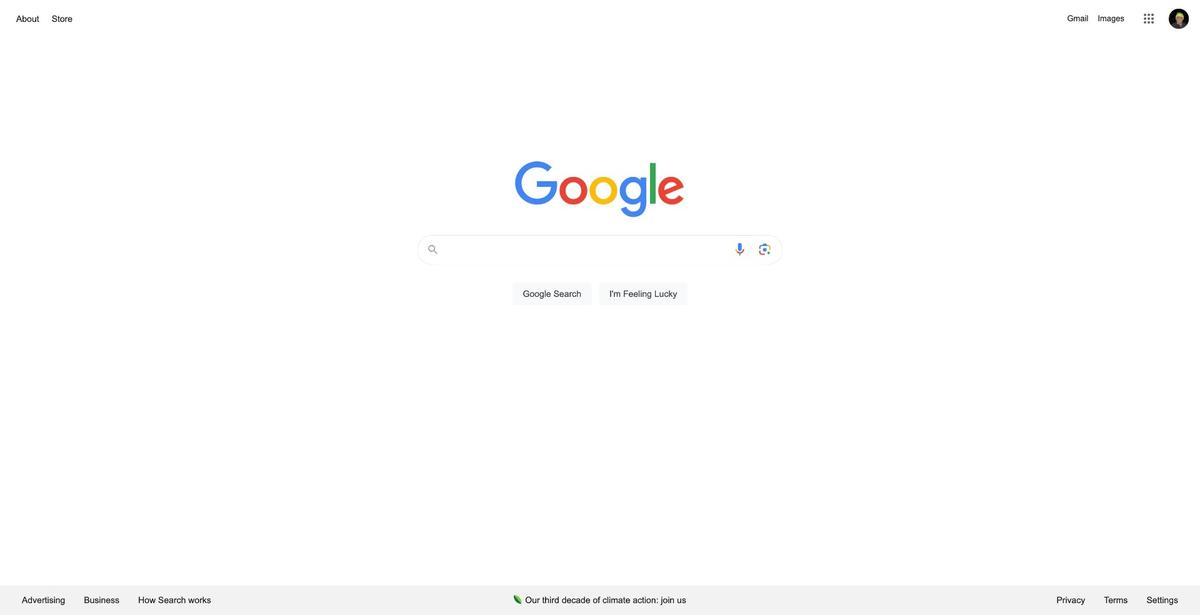 Task type: locate. For each thing, give the bounding box(es) containing it.
search by voice image
[[732, 242, 747, 257]]

google image
[[515, 161, 685, 219]]

None search field
[[13, 231, 1188, 319]]



Task type: describe. For each thing, give the bounding box(es) containing it.
search by image image
[[757, 242, 772, 257]]



Task type: vqa. For each thing, say whether or not it's contained in the screenshot.
Google 'Image'
yes



